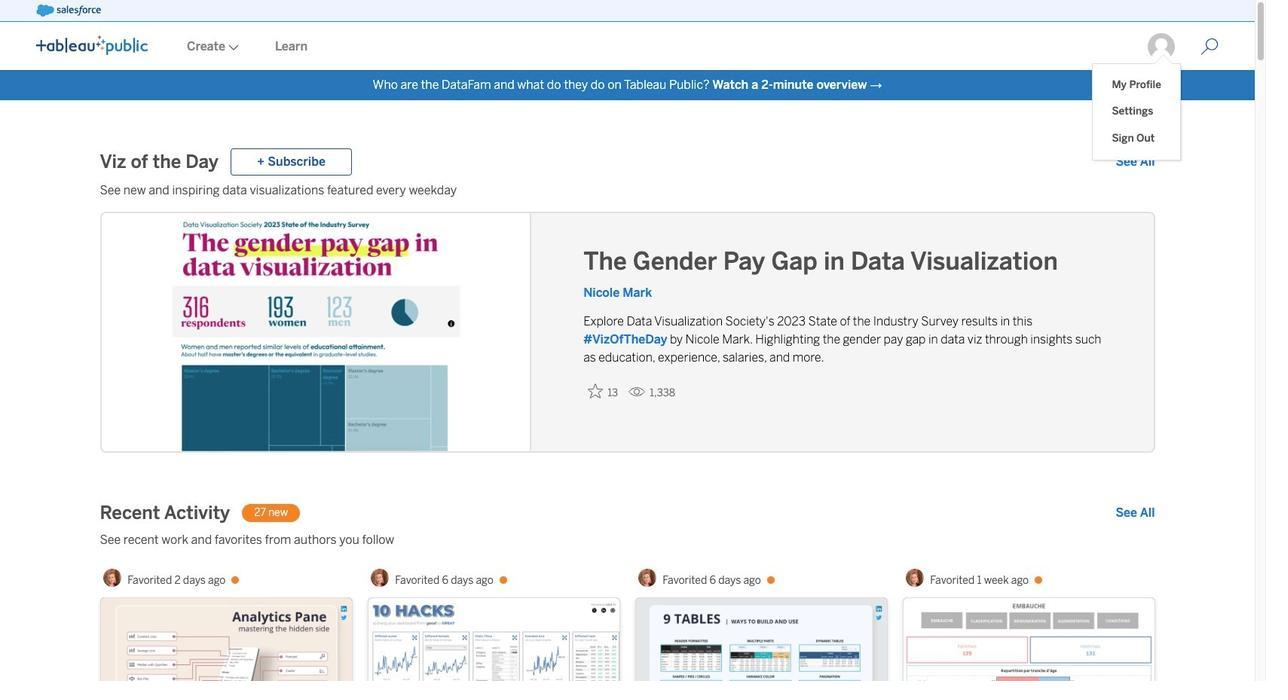 Task type: locate. For each thing, give the bounding box(es) containing it.
1 horizontal spatial angela drucioc image
[[906, 569, 924, 587]]

1 horizontal spatial angela drucioc image
[[639, 569, 657, 587]]

see recent work and favorites from authors you follow element
[[100, 531, 1155, 549]]

0 horizontal spatial angela drucioc image
[[371, 569, 389, 587]]

2 angela drucioc image from the left
[[639, 569, 657, 587]]

angela drucioc image for 2nd workbook thumbnail from right
[[639, 569, 657, 587]]

1 angela drucioc image from the left
[[103, 569, 122, 587]]

0 horizontal spatial angela drucioc image
[[103, 569, 122, 587]]

workbook thumbnail image
[[101, 598, 352, 681], [368, 598, 619, 681], [636, 598, 887, 681], [903, 598, 1154, 681]]

dialog
[[1093, 54, 1180, 160]]

1 workbook thumbnail image from the left
[[101, 598, 352, 681]]

angela drucioc image for fourth workbook thumbnail from the left
[[906, 569, 924, 587]]

2 angela drucioc image from the left
[[906, 569, 924, 587]]

logo image
[[36, 35, 148, 55]]

angela drucioc image
[[371, 569, 389, 587], [639, 569, 657, 587]]

1 angela drucioc image from the left
[[371, 569, 389, 587]]

angela drucioc image
[[103, 569, 122, 587], [906, 569, 924, 587]]

list options menu
[[1093, 64, 1180, 160]]



Task type: vqa. For each thing, say whether or not it's contained in the screenshot.
See All Viz Of The Day Element
yes



Task type: describe. For each thing, give the bounding box(es) containing it.
2 workbook thumbnail image from the left
[[368, 598, 619, 681]]

see all viz of the day element
[[1116, 153, 1155, 171]]

3 workbook thumbnail image from the left
[[636, 598, 887, 681]]

viz of the day heading
[[100, 150, 219, 174]]

salesforce logo image
[[36, 5, 101, 17]]

see new and inspiring data visualizations featured every weekday element
[[100, 182, 1155, 200]]

angela drucioc image for first workbook thumbnail
[[103, 569, 122, 587]]

add favorite image
[[588, 384, 603, 399]]

angela drucioc image for 3rd workbook thumbnail from the right
[[371, 569, 389, 587]]

go to search image
[[1183, 38, 1237, 56]]

tableau public viz of the day image
[[101, 213, 532, 454]]

tara.schultz image
[[1146, 32, 1177, 62]]

see all recent activity element
[[1116, 504, 1155, 522]]

Add Favorite button
[[583, 379, 623, 404]]

recent activity heading
[[100, 501, 230, 525]]

4 workbook thumbnail image from the left
[[903, 598, 1154, 681]]



